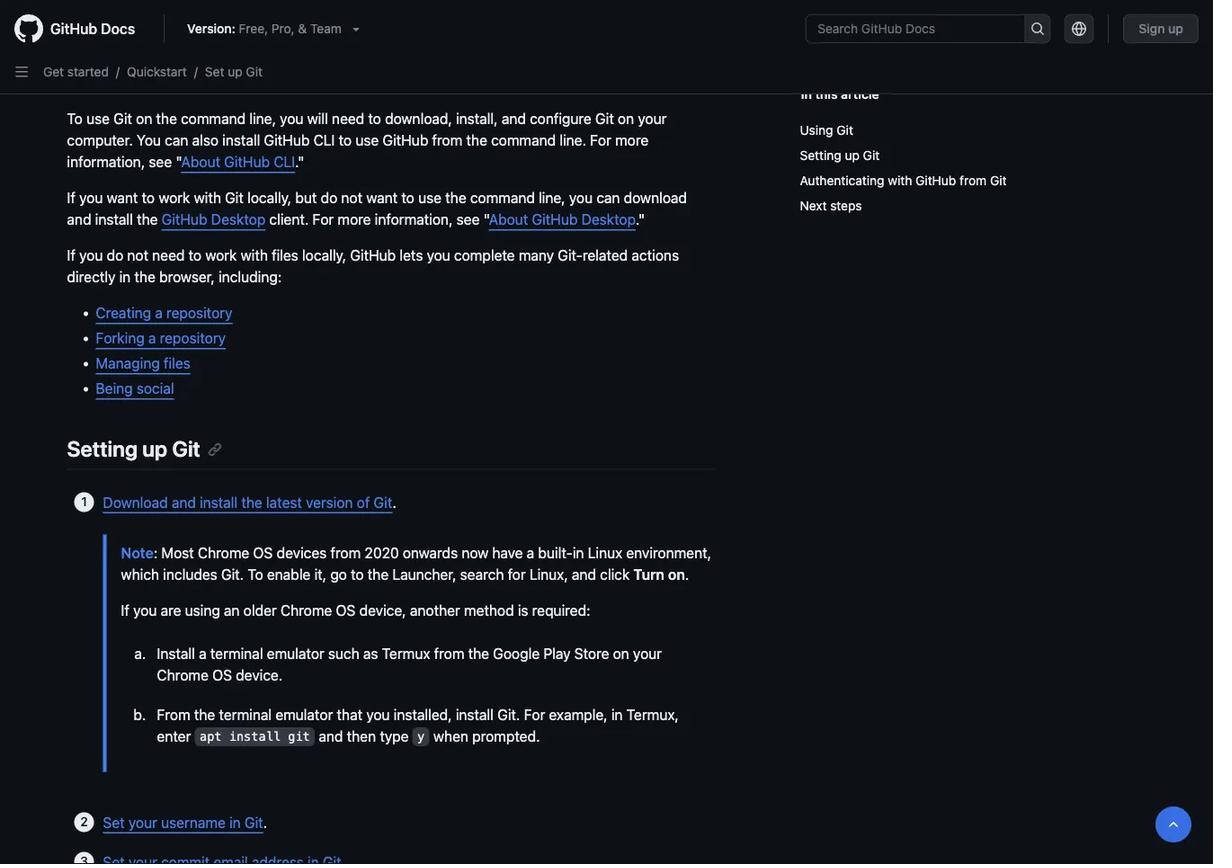 Task type: describe. For each thing, give the bounding box(es) containing it.
computer.
[[67, 132, 133, 149]]

open sidebar image
[[14, 65, 29, 79]]

git. inside : most chrome os devices from 2020 onwards now have a built-in linux environment, which includes git. to enable it, go to the launcher, search for linux, and click
[[221, 566, 244, 583]]

termux
[[382, 645, 430, 662]]

you down computer.
[[79, 190, 103, 207]]

1 horizontal spatial setting
[[800, 148, 842, 163]]

a up managing files link
[[148, 330, 156, 347]]

click
[[600, 566, 630, 583]]

0 horizontal spatial setting
[[67, 437, 138, 462]]

client.
[[269, 211, 309, 228]]

1 / from the left
[[116, 64, 120, 79]]

2 / from the left
[[194, 64, 198, 79]]

the down the install, at the top left
[[466, 132, 488, 149]]

line, inside if you want to work with git locally, but do not want to use the command line, you can download and install the
[[539, 190, 566, 207]]

scroll to top image
[[1167, 818, 1181, 832]]

sign up
[[1139, 21, 1184, 36]]

1 desktop from the left
[[211, 211, 266, 228]]

to inside if you do not need to work with files locally, github lets you complete many git-related actions directly in the browser, including:
[[189, 247, 202, 264]]

search image
[[1031, 22, 1045, 36]]

next steps
[[800, 198, 863, 213]]

google
[[493, 645, 540, 662]]

also
[[192, 132, 219, 149]]

see inside to use git on the command line, you will need to download, install, and configure git on your computer. you can also install github cli to use github from the command line. for more information, see "
[[149, 154, 172, 171]]

configure
[[530, 110, 592, 127]]

git
[[288, 731, 310, 744]]

now
[[462, 544, 489, 561]]

in inside if you do not need to work with files locally, github lets you complete many git-related actions directly in the browser, including:
[[119, 269, 131, 286]]

main banner
[[0, 0, 1214, 94]]

you up about github desktop link
[[569, 190, 593, 207]]

managing
[[96, 355, 160, 372]]

get started link
[[43, 64, 109, 79]]

0 vertical spatial repository
[[166, 305, 233, 322]]

not inside if you want to work with git locally, but do not want to use the command line, you can download and install the
[[341, 190, 363, 207]]

1 horizontal spatial using git link
[[800, 118, 1140, 143]]

launcher,
[[393, 566, 457, 583]]

the up the you
[[156, 110, 177, 127]]

which
[[121, 566, 159, 583]]

install,
[[456, 110, 498, 127]]

up right sign
[[1169, 21, 1184, 36]]

devices
[[277, 544, 327, 561]]

related
[[583, 247, 628, 264]]

for inside from the terminal emulator that you installed, install git. for example, in termux, enter
[[524, 706, 546, 723]]

from inside install a terminal emulator such as termux from the google play store on your chrome os device.
[[434, 645, 465, 662]]

cli inside to use git on the command line, you will need to download, install, and configure git on your computer. you can also install github cli to use github from the command line. for more information, see "
[[314, 132, 335, 149]]

the left latest
[[241, 494, 263, 511]]

" inside to use git on the command line, you will need to download, install, and configure git on your computer. you can also install github cli to use github from the command line. for more information, see "
[[176, 154, 181, 171]]

creating a repository link
[[96, 305, 233, 322]]

need inside if you do not need to work with files locally, github lets you complete many git-related actions directly in the browser, including:
[[152, 247, 185, 264]]

in inside : most chrome os devices from 2020 onwards now have a built-in linux environment, which includes git. to enable it, go to the launcher, search for linux, and click
[[573, 544, 584, 561]]

play
[[544, 645, 571, 662]]

you
[[137, 132, 161, 149]]

git down the in this article
[[837, 123, 854, 138]]

of
[[357, 494, 370, 511]]

to up github desktop client.  for more information, see " about github desktop ."
[[402, 190, 415, 207]]

linux
[[588, 544, 623, 561]]

0 horizontal spatial .
[[263, 814, 267, 831]]

including:
[[219, 269, 282, 286]]

is
[[518, 602, 529, 619]]

github up browser,
[[162, 211, 207, 228]]

github down download,
[[383, 132, 429, 149]]

set inside main banner
[[205, 64, 224, 79]]

latest
[[266, 494, 302, 511]]

quickstart link
[[127, 64, 187, 79]]

quickstart
[[127, 64, 187, 79]]

files inside if you do not need to work with files locally, github lets you complete many git-related actions directly in the browser, including:
[[272, 247, 299, 264]]

git. inside from the terminal emulator that you installed, install git. for example, in termux, enter
[[498, 706, 520, 723]]

download and install the latest version of git .
[[103, 494, 397, 511]]

onwards
[[403, 544, 458, 561]]

it,
[[314, 566, 327, 583]]

on up the you
[[136, 110, 152, 127]]

git down docs
[[128, 60, 157, 85]]

github docs link
[[14, 14, 149, 43]]

0 horizontal spatial setting up git
[[67, 437, 201, 462]]

0 vertical spatial setting up git
[[800, 148, 880, 163]]

do inside if you do not need to work with files locally, github lets you complete many git-related actions directly in the browser, including:
[[107, 247, 123, 264]]

0 horizontal spatial using git link
[[67, 60, 178, 85]]

required:
[[532, 602, 591, 619]]

git down social
[[172, 437, 201, 462]]

2 vertical spatial your
[[129, 814, 157, 831]]

store
[[575, 645, 610, 662]]

install inside to use git on the command line, you will need to download, install, and configure git on your computer. you can also install github cli to use github from the command line. for more information, see "
[[222, 132, 260, 149]]

0 vertical spatial using git
[[67, 60, 157, 85]]

git right 'username'
[[245, 814, 263, 831]]

built-
[[538, 544, 573, 561]]

will
[[307, 110, 328, 127]]

environment,
[[627, 544, 712, 561]]

sign
[[1139, 21, 1166, 36]]

from the terminal emulator that you installed, install git. for example, in termux, enter
[[157, 706, 679, 745]]

git up computer.
[[114, 110, 132, 127]]

can inside if you want to work with git locally, but do not want to use the command line, you can download and install the
[[597, 190, 620, 207]]

1 vertical spatial command
[[491, 132, 556, 149]]

1 vertical spatial using git
[[800, 123, 854, 138]]

1 vertical spatial set
[[103, 814, 125, 831]]

with inside authenticating with github from git link
[[888, 173, 913, 188]]

note
[[121, 544, 154, 561]]

turn
[[634, 566, 665, 583]]

&
[[298, 21, 307, 36]]

in
[[801, 86, 812, 101]]

2 desktop from the left
[[582, 211, 636, 228]]

0 horizontal spatial for
[[313, 211, 334, 228]]

from
[[157, 706, 190, 723]]

in inside from the terminal emulator that you installed, install git. for example, in termux, enter
[[612, 706, 623, 723]]

git-
[[558, 247, 583, 264]]

git right configure
[[596, 110, 614, 127]]

Search GitHub Docs search field
[[807, 15, 1025, 42]]

use inside if you want to work with git locally, but do not want to use the command line, you can download and install the
[[418, 190, 442, 207]]

managing files link
[[96, 355, 190, 372]]

1 horizontal spatial information,
[[375, 211, 453, 228]]

need inside to use git on the command line, you will need to download, install, and configure git on your computer. you can also install github cli to use github from the command line. for more information, see "
[[332, 110, 365, 127]]

: most chrome os devices from 2020 onwards now have a built-in linux environment, which includes git. to enable it, go to the launcher, search for linux, and click
[[121, 544, 712, 583]]

to up if you want to work with git locally, but do not want to use the command line, you can download and install the
[[339, 132, 352, 149]]

example,
[[549, 706, 608, 723]]

browser,
[[159, 269, 215, 286]]

on down environment,
[[668, 566, 685, 583]]

lets
[[400, 247, 423, 264]]

emulator for such
[[267, 645, 325, 662]]

the inside install a terminal emulator such as termux from the google play store on your chrome os device.
[[468, 645, 489, 662]]

2020
[[365, 544, 399, 561]]

0 horizontal spatial setting up git link
[[67, 437, 222, 462]]

that
[[337, 706, 363, 723]]

termux,
[[627, 706, 679, 723]]

up down free,
[[228, 64, 243, 79]]

1 vertical spatial see
[[457, 211, 480, 228]]

git inside if you want to work with git locally, but do not want to use the command line, you can download and install the
[[225, 190, 244, 207]]

1 vertical spatial repository
[[160, 330, 226, 347]]

a up forking a repository "link"
[[155, 305, 163, 322]]

select language: current language is english image
[[1073, 22, 1087, 36]]

the inside if you do not need to work with files locally, github lets you complete many git-related actions directly in the browser, including:
[[134, 269, 156, 286]]

from inside to use git on the command line, you will need to download, install, and configure git on your computer. you can also install github cli to use github from the command line. for more information, see "
[[432, 132, 463, 149]]

github docs
[[50, 20, 135, 37]]

the inside from the terminal emulator that you installed, install git. for example, in termux, enter
[[194, 706, 215, 723]]

sign up link
[[1124, 14, 1199, 43]]

you left are
[[133, 602, 157, 619]]

0 horizontal spatial more
[[338, 211, 371, 228]]

you up directly
[[79, 247, 103, 264]]

another
[[410, 602, 460, 619]]

0 vertical spatial command
[[181, 110, 246, 127]]

from up next steps link
[[960, 173, 987, 188]]

1 horizontal spatial using
[[800, 123, 834, 138]]

search
[[460, 566, 504, 583]]

1 vertical spatial use
[[356, 132, 379, 149]]

emulator for that
[[276, 706, 333, 723]]

0 horizontal spatial cli
[[274, 154, 295, 171]]

set up git link
[[205, 64, 263, 79]]

installed,
[[394, 706, 452, 723]]

version:
[[187, 21, 236, 36]]

1 horizontal spatial setting up git link
[[800, 143, 1140, 168]]

terminal for the
[[219, 706, 272, 723]]

the left github desktop link
[[137, 211, 158, 228]]

creating a repository forking a repository managing files being social
[[96, 305, 233, 397]]

as
[[363, 645, 378, 662]]

github up next steps link
[[916, 173, 957, 188]]

install
[[157, 645, 195, 662]]

article
[[841, 86, 880, 101]]

install a terminal emulator such as termux from the google play store on your chrome os device.
[[157, 645, 662, 684]]

2 want from the left
[[366, 190, 398, 207]]

work inside if you want to work with git locally, but do not want to use the command line, you can download and install the
[[159, 190, 190, 207]]

set your username in git .
[[103, 814, 267, 831]]

device.
[[236, 667, 283, 684]]

to left download,
[[368, 110, 381, 127]]

being
[[96, 380, 133, 397]]

line.
[[560, 132, 587, 149]]

your inside install a terminal emulator such as termux from the google play store on your chrome os device.
[[633, 645, 662, 662]]

terminal for a
[[210, 645, 263, 662]]

to use git on the command line, you will need to download, install, and configure git on your computer. you can also install github cli to use github from the command line. for more information, see "
[[67, 110, 667, 171]]

on inside install a terminal emulator such as termux from the google play store on your chrome os device.
[[613, 645, 630, 662]]

in this article
[[801, 86, 880, 101]]



Task type: locate. For each thing, give the bounding box(es) containing it.
chrome inside install a terminal emulator such as termux from the google play store on your chrome os device.
[[157, 667, 209, 684]]

and down 'that'
[[319, 728, 343, 745]]

0 horizontal spatial line,
[[250, 110, 276, 127]]

get
[[43, 64, 64, 79]]

download
[[624, 190, 687, 207]]

2 horizontal spatial os
[[336, 602, 356, 619]]

if you are using an older chrome os device, another method is required:
[[121, 602, 591, 619]]

0 horizontal spatial "
[[176, 154, 181, 171]]

github down will
[[264, 132, 310, 149]]

from down download,
[[432, 132, 463, 149]]

2 vertical spatial for
[[524, 706, 546, 723]]

2 vertical spatial chrome
[[157, 667, 209, 684]]

emulator inside install a terminal emulator such as termux from the google play store on your chrome os device.
[[267, 645, 325, 662]]

your inside to use git on the command line, you will need to download, install, and configure git on your computer. you can also install github cli to use github from the command line. for more information, see "
[[638, 110, 667, 127]]

using
[[185, 602, 220, 619]]

using git link down in this article "element" at top right
[[800, 118, 1140, 143]]

download
[[103, 494, 168, 511]]

version: free, pro, & team
[[187, 21, 342, 36]]

chrome down it,
[[281, 602, 332, 619]]

1 horizontal spatial for
[[524, 706, 546, 723]]

line, inside to use git on the command line, you will need to download, install, and configure git on your computer. you can also install github cli to use github from the command line. for more information, see "
[[250, 110, 276, 127]]

do inside if you want to work with git locally, but do not want to use the command line, you can download and install the
[[321, 190, 338, 207]]

setting up git up authenticating
[[800, 148, 880, 163]]

install inside "apt install git and then type y when prompted."
[[229, 731, 281, 744]]

1 horizontal spatial setting up git
[[800, 148, 880, 163]]

from inside : most chrome os devices from 2020 onwards now have a built-in linux environment, which includes git. to enable it, go to the launcher, search for linux, and click
[[331, 544, 361, 561]]

forking a repository link
[[96, 330, 226, 347]]

and up directly
[[67, 211, 91, 228]]

use up github desktop client.  for more information, see " about github desktop ."
[[418, 190, 442, 207]]

0 vertical spatial need
[[332, 110, 365, 127]]

/ right started
[[116, 64, 120, 79]]

terminal inside install a terminal emulator such as termux from the google play store on your chrome os device.
[[210, 645, 263, 662]]

install up directly
[[95, 211, 133, 228]]

1 vertical spatial using git link
[[800, 118, 1140, 143]]

not
[[341, 190, 363, 207], [127, 247, 149, 264]]

0 vertical spatial chrome
[[198, 544, 249, 561]]

0 horizontal spatial git.
[[221, 566, 244, 583]]

1 horizontal spatial desktop
[[582, 211, 636, 228]]

if down computer.
[[67, 190, 76, 207]]

1 vertical spatial information,
[[375, 211, 453, 228]]

using git link down docs
[[67, 60, 178, 85]]

when
[[434, 728, 469, 745]]

download and install the latest version of git link
[[103, 494, 393, 511]]

1 horizontal spatial locally,
[[302, 247, 347, 264]]

then
[[347, 728, 376, 745]]

emulator up git
[[276, 706, 333, 723]]

0 vertical spatial use
[[86, 110, 110, 127]]

setting down being
[[67, 437, 138, 462]]

if inside if you want to work with git locally, but do not want to use the command line, you can download and install the
[[67, 190, 76, 207]]

the inside : most chrome os devices from 2020 onwards now have a built-in linux environment, which includes git. to enable it, go to the launcher, search for linux, and click
[[368, 566, 389, 583]]

1 vertical spatial .
[[685, 566, 689, 583]]

team
[[310, 21, 342, 36]]

linux,
[[530, 566, 568, 583]]

next
[[800, 198, 827, 213]]

0 horizontal spatial ."
[[295, 154, 305, 171]]

2 horizontal spatial with
[[888, 173, 913, 188]]

up
[[1169, 21, 1184, 36], [228, 64, 243, 79], [845, 148, 860, 163], [142, 437, 168, 462]]

with inside if you do not need to work with files locally, github lets you complete many git-related actions directly in the browser, including:
[[241, 247, 268, 264]]

install
[[222, 132, 260, 149], [95, 211, 133, 228], [200, 494, 238, 511], [456, 706, 494, 723], [229, 731, 281, 744]]

up up authenticating
[[845, 148, 860, 163]]

0 vertical spatial terminal
[[210, 645, 263, 662]]

command inside if you want to work with git locally, but do not want to use the command line, you can download and install the
[[470, 190, 535, 207]]

information, up "lets"
[[375, 211, 453, 228]]

to inside : most chrome os devices from 2020 onwards now have a built-in linux environment, which includes git. to enable it, go to the launcher, search for linux, and click
[[351, 566, 364, 583]]

chrome inside : most chrome os devices from 2020 onwards now have a built-in linux environment, which includes git. to enable it, go to the launcher, search for linux, and click
[[198, 544, 249, 561]]

about github cli ."
[[181, 154, 305, 171]]

many
[[519, 247, 554, 264]]

0 vertical spatial not
[[341, 190, 363, 207]]

1 vertical spatial setting
[[67, 437, 138, 462]]

repository down browser,
[[166, 305, 233, 322]]

desktop left 'client.'
[[211, 211, 266, 228]]

line, up about github desktop link
[[539, 190, 566, 207]]

if up directly
[[67, 247, 76, 264]]

install left latest
[[200, 494, 238, 511]]

can right the you
[[165, 132, 188, 149]]

2 horizontal spatial .
[[685, 566, 689, 583]]

1 vertical spatial with
[[194, 190, 221, 207]]

github inside if you do not need to work with files locally, github lets you complete many git-related actions directly in the browser, including:
[[350, 247, 396, 264]]

1 vertical spatial ."
[[636, 211, 645, 228]]

locally,
[[247, 190, 292, 207], [302, 247, 347, 264]]

setting up authenticating
[[800, 148, 842, 163]]

if for if you want to work with git locally, but do not want to use the command line, you can download and install the
[[67, 190, 76, 207]]

next steps link
[[800, 193, 1140, 219]]

1 horizontal spatial to
[[248, 566, 263, 583]]

username
[[161, 814, 226, 831]]

1 horizontal spatial .
[[393, 494, 397, 511]]

os left device.
[[212, 667, 232, 684]]

git up authenticating
[[863, 148, 880, 163]]

2 vertical spatial if
[[121, 602, 130, 619]]

up up download
[[142, 437, 168, 462]]

on right configure
[[618, 110, 634, 127]]

the up apt
[[194, 706, 215, 723]]

line,
[[250, 110, 276, 127], [539, 190, 566, 207]]

install right apt
[[229, 731, 281, 744]]

authenticating with github from git link
[[800, 168, 1140, 193]]

such
[[328, 645, 360, 662]]

chrome
[[198, 544, 249, 561], [281, 602, 332, 619], [157, 667, 209, 684]]

0 horizontal spatial to
[[67, 110, 83, 127]]

steps
[[831, 198, 863, 213]]

turn on .
[[634, 566, 689, 583]]

if you do not need to work with files locally, github lets you complete many git-related actions directly in the browser, including:
[[67, 247, 679, 286]]

0 horizontal spatial see
[[149, 154, 172, 171]]

os
[[253, 544, 273, 561], [336, 602, 356, 619], [212, 667, 232, 684]]

you inside from the terminal emulator that you installed, install git. for example, in termux, enter
[[366, 706, 390, 723]]

setting up git link up download
[[67, 437, 222, 462]]

. right of
[[393, 494, 397, 511]]

can inside to use git on the command line, you will need to download, install, and configure git on your computer. you can also install github cli to use github from the command line. for more information, see "
[[165, 132, 188, 149]]

0 vertical spatial ."
[[295, 154, 305, 171]]

this
[[816, 86, 838, 101]]

0 vertical spatial git.
[[221, 566, 244, 583]]

github up git-
[[532, 211, 578, 228]]

os down go
[[336, 602, 356, 619]]

a right the 'have'
[[527, 544, 535, 561]]

and
[[502, 110, 526, 127], [67, 211, 91, 228], [172, 494, 196, 511], [572, 566, 597, 583], [319, 728, 343, 745]]

terminal inside from the terminal emulator that you installed, install git. for example, in termux, enter
[[219, 706, 272, 723]]

need right will
[[332, 110, 365, 127]]

about github desktop link
[[489, 211, 636, 228]]

from up go
[[331, 544, 361, 561]]

1 vertical spatial emulator
[[276, 706, 333, 723]]

in right 'username'
[[230, 814, 241, 831]]

files down 'client.'
[[272, 247, 299, 264]]

1 horizontal spatial want
[[366, 190, 398, 207]]

0 vertical spatial do
[[321, 190, 338, 207]]

git right of
[[374, 494, 393, 511]]

if for if you are using an older chrome os device, another method is required:
[[121, 602, 130, 619]]

if inside if you do not need to work with files locally, github lets you complete many git-related actions directly in the browser, including:
[[67, 247, 76, 264]]

for up prompted.
[[524, 706, 546, 723]]

social
[[137, 380, 174, 397]]

a inside : most chrome os devices from 2020 onwards now have a built-in linux environment, which includes git. to enable it, go to the launcher, search for linux, and click
[[527, 544, 535, 561]]

do right but
[[321, 190, 338, 207]]

see up complete
[[457, 211, 480, 228]]

in this article element
[[801, 85, 1147, 103]]

a right install at left
[[199, 645, 207, 662]]

0 horizontal spatial set
[[103, 814, 125, 831]]

more inside to use git on the command line, you will need to download, install, and configure git on your computer. you can also install github cli to use github from the command line. for more information, see "
[[616, 132, 649, 149]]

0 vertical spatial set
[[205, 64, 224, 79]]

about up complete
[[489, 211, 528, 228]]

1 vertical spatial not
[[127, 247, 149, 264]]

setting up git
[[800, 148, 880, 163], [67, 437, 201, 462]]

1 horizontal spatial /
[[194, 64, 198, 79]]

started
[[67, 64, 109, 79]]

git inside main banner
[[246, 64, 263, 79]]

to inside to use git on the command line, you will need to download, install, and configure git on your computer. you can also install github cli to use github from the command line. for more information, see "
[[67, 110, 83, 127]]

0 vertical spatial using
[[67, 60, 124, 85]]

1 vertical spatial can
[[597, 190, 620, 207]]

emulator inside from the terminal emulator that you installed, install git. for example, in termux, enter
[[276, 706, 333, 723]]

1 vertical spatial your
[[633, 645, 662, 662]]

if for if you do not need to work with files locally, github lets you complete many git-related actions directly in the browser, including:
[[67, 247, 76, 264]]

with right authenticating
[[888, 173, 913, 188]]

y
[[418, 731, 425, 744]]

use up computer.
[[86, 110, 110, 127]]

the down 2020 at the left of the page
[[368, 566, 389, 583]]

1 horizontal spatial files
[[272, 247, 299, 264]]

and inside : most chrome os devices from 2020 onwards now have a built-in linux environment, which includes git. to enable it, go to the launcher, search for linux, and click
[[572, 566, 597, 583]]

emulator up device.
[[267, 645, 325, 662]]

0 horizontal spatial use
[[86, 110, 110, 127]]

0 vertical spatial more
[[616, 132, 649, 149]]

1 vertical spatial if
[[67, 247, 76, 264]]

0 vertical spatial to
[[67, 110, 83, 127]]

locally, down 'client.'
[[302, 247, 347, 264]]

1 vertical spatial line,
[[539, 190, 566, 207]]

a inside install a terminal emulator such as termux from the google play store on your chrome os device.
[[199, 645, 207, 662]]

work
[[159, 190, 190, 207], [205, 247, 237, 264]]

1 vertical spatial more
[[338, 211, 371, 228]]

none search field inside main banner
[[806, 14, 1051, 43]]

and right download
[[172, 494, 196, 511]]

0 vertical spatial information,
[[67, 154, 145, 171]]

0 horizontal spatial can
[[165, 132, 188, 149]]

in left linux
[[573, 544, 584, 561]]

github desktop client.  for more information, see " about github desktop ."
[[162, 211, 645, 228]]

os inside install a terminal emulator such as termux from the google play store on your chrome os device.
[[212, 667, 232, 684]]

if you want to work with git locally, but do not want to use the command line, you can download and install the
[[67, 190, 687, 228]]

files
[[272, 247, 299, 264], [164, 355, 190, 372]]

on
[[136, 110, 152, 127], [618, 110, 634, 127], [668, 566, 685, 583], [613, 645, 630, 662]]

install inside from the terminal emulator that you installed, install git. for example, in termux, enter
[[456, 706, 494, 723]]

0 vertical spatial for
[[590, 132, 612, 149]]

setting up git up download
[[67, 437, 201, 462]]

" up github desktop link
[[176, 154, 181, 171]]

locally, inside if you do not need to work with files locally, github lets you complete many git-related actions directly in the browser, including:
[[302, 247, 347, 264]]

."
[[295, 154, 305, 171], [636, 211, 645, 228]]

version
[[306, 494, 353, 511]]

command down configure
[[491, 132, 556, 149]]

creating
[[96, 305, 151, 322]]

1 horizontal spatial need
[[332, 110, 365, 127]]

cli down will
[[314, 132, 335, 149]]

. right 'username'
[[263, 814, 267, 831]]

emulator
[[267, 645, 325, 662], [276, 706, 333, 723]]

want
[[107, 190, 138, 207], [366, 190, 398, 207]]

os inside : most chrome os devices from 2020 onwards now have a built-in linux environment, which includes git. to enable it, go to the launcher, search for linux, and click
[[253, 544, 273, 561]]

git.
[[221, 566, 244, 583], [498, 706, 520, 723]]

want up github desktop client.  for more information, see " about github desktop ."
[[366, 190, 398, 207]]

1 horizontal spatial with
[[241, 247, 268, 264]]

git. up an
[[221, 566, 244, 583]]

using git down this
[[800, 123, 854, 138]]

0 vertical spatial "
[[176, 154, 181, 171]]

type
[[380, 728, 409, 745]]

0 horizontal spatial using
[[67, 60, 124, 85]]

1 horizontal spatial ."
[[636, 211, 645, 228]]

github left "lets"
[[350, 247, 396, 264]]

device,
[[360, 602, 406, 619]]

1 vertical spatial do
[[107, 247, 123, 264]]

1 horizontal spatial os
[[253, 544, 273, 561]]

0 vertical spatial os
[[253, 544, 273, 561]]

0 vertical spatial locally,
[[247, 190, 292, 207]]

None search field
[[806, 14, 1051, 43]]

0 horizontal spatial locally,
[[247, 190, 292, 207]]

0 horizontal spatial desktop
[[211, 211, 266, 228]]

0 horizontal spatial need
[[152, 247, 185, 264]]

but
[[295, 190, 317, 207]]

do up directly
[[107, 247, 123, 264]]

0 horizontal spatial using git
[[67, 60, 157, 85]]

setting up git link up next steps link
[[800, 143, 1140, 168]]

authenticating with github from git
[[800, 173, 1007, 188]]

complete
[[454, 247, 515, 264]]

if
[[67, 190, 76, 207], [67, 247, 76, 264], [121, 602, 130, 619]]

a
[[155, 305, 163, 322], [148, 330, 156, 347], [527, 544, 535, 561], [199, 645, 207, 662]]

0 vertical spatial cli
[[314, 132, 335, 149]]

1 vertical spatial chrome
[[281, 602, 332, 619]]

set
[[205, 64, 224, 79], [103, 814, 125, 831]]

terminal
[[210, 645, 263, 662], [219, 706, 272, 723]]

1 vertical spatial cli
[[274, 154, 295, 171]]

older
[[244, 602, 277, 619]]

from
[[432, 132, 463, 149], [960, 173, 987, 188], [331, 544, 361, 561], [434, 645, 465, 662]]

.
[[393, 494, 397, 511], [685, 566, 689, 583], [263, 814, 267, 831]]

to right go
[[351, 566, 364, 583]]

work inside if you do not need to work with files locally, github lets you complete many git-related actions directly in the browser, including:
[[205, 247, 237, 264]]

information, inside to use git on the command line, you will need to download, install, and configure git on your computer. you can also install github cli to use github from the command line. for more information, see "
[[67, 154, 145, 171]]

1 vertical spatial setting up git
[[67, 437, 201, 462]]

1 horizontal spatial do
[[321, 190, 338, 207]]

1 vertical spatial work
[[205, 247, 237, 264]]

0 vertical spatial .
[[393, 494, 397, 511]]

see
[[149, 154, 172, 171], [457, 211, 480, 228]]

with inside if you want to work with git locally, but do not want to use the command line, you can download and install the
[[194, 190, 221, 207]]

0 horizontal spatial want
[[107, 190, 138, 207]]

docs
[[101, 20, 135, 37]]

0 vertical spatial setting
[[800, 148, 842, 163]]

git
[[128, 60, 157, 85], [246, 64, 263, 79], [114, 110, 132, 127], [596, 110, 614, 127], [837, 123, 854, 138], [863, 148, 880, 163], [991, 173, 1007, 188], [225, 190, 244, 207], [172, 437, 201, 462], [374, 494, 393, 511], [245, 814, 263, 831]]

free,
[[239, 21, 268, 36]]

download,
[[385, 110, 452, 127]]

enable
[[267, 566, 311, 583]]

and inside to use git on the command line, you will need to download, install, and configure git on your computer. you can also install github cli to use github from the command line. for more information, see "
[[502, 110, 526, 127]]

do
[[321, 190, 338, 207], [107, 247, 123, 264]]

see down the you
[[149, 154, 172, 171]]

tooltip
[[1156, 807, 1192, 843]]

chrome up 'includes'
[[198, 544, 249, 561]]

1 horizontal spatial can
[[597, 190, 620, 207]]

." up but
[[295, 154, 305, 171]]

you right "lets"
[[427, 247, 451, 264]]

github inside main banner
[[50, 20, 97, 37]]

0 vertical spatial about
[[181, 154, 220, 171]]

triangle down image
[[349, 22, 363, 36]]

to inside : most chrome os devices from 2020 onwards now have a built-in linux environment, which includes git. to enable it, go to the launcher, search for linux, and click
[[248, 566, 263, 583]]

not inside if you do not need to work with files locally, github lets you complete many git-related actions directly in the browser, including:
[[127, 247, 149, 264]]

not up creating
[[127, 247, 149, 264]]

" up complete
[[484, 211, 489, 228]]

using right get
[[67, 60, 124, 85]]

the up github desktop client.  for more information, see " about github desktop ."
[[446, 190, 467, 207]]

your
[[638, 110, 667, 127], [633, 645, 662, 662], [129, 814, 157, 831]]

files inside creating a repository forking a repository managing files being social
[[164, 355, 190, 372]]

repository down creating a repository link
[[160, 330, 226, 347]]

work up github desktop link
[[159, 190, 190, 207]]

1 horizontal spatial line,
[[539, 190, 566, 207]]

and inside if you want to work with git locally, but do not want to use the command line, you can download and install the
[[67, 211, 91, 228]]

0 vertical spatial work
[[159, 190, 190, 207]]

get started / quickstart / set up git
[[43, 64, 263, 79]]

need up browser,
[[152, 247, 185, 264]]

go
[[330, 566, 347, 583]]

information,
[[67, 154, 145, 171], [375, 211, 453, 228]]

2 vertical spatial os
[[212, 667, 232, 684]]

you inside to use git on the command line, you will need to download, install, and configure git on your computer. you can also install github cli to use github from the command line. for more information, see "
[[280, 110, 304, 127]]

0 vertical spatial files
[[272, 247, 299, 264]]

0 vertical spatial using git link
[[67, 60, 178, 85]]

from right termux
[[434, 645, 465, 662]]

0 horizontal spatial os
[[212, 667, 232, 684]]

1 vertical spatial "
[[484, 211, 489, 228]]

prompted.
[[472, 728, 540, 745]]

about github cli link
[[181, 154, 295, 171]]

for
[[508, 566, 526, 583]]

1 want from the left
[[107, 190, 138, 207]]

set left 'username'
[[103, 814, 125, 831]]

0 horizontal spatial with
[[194, 190, 221, 207]]

need
[[332, 110, 365, 127], [152, 247, 185, 264]]

on right store
[[613, 645, 630, 662]]

install inside if you want to work with git locally, but do not want to use the command line, you can download and install the
[[95, 211, 133, 228]]

1 horizontal spatial not
[[341, 190, 363, 207]]

0 horizontal spatial information,
[[67, 154, 145, 171]]

set your username in git link
[[103, 814, 263, 831]]

to down the you
[[142, 190, 155, 207]]

directly
[[67, 269, 116, 286]]

about down also
[[181, 154, 220, 171]]

1 horizontal spatial about
[[489, 211, 528, 228]]

with
[[888, 173, 913, 188], [194, 190, 221, 207], [241, 247, 268, 264]]

line, up about github cli ."
[[250, 110, 276, 127]]

being social link
[[96, 380, 174, 397]]

0 horizontal spatial not
[[127, 247, 149, 264]]

locally, inside if you want to work with git locally, but do not want to use the command line, you can download and install the
[[247, 190, 292, 207]]

for inside to use git on the command line, you will need to download, install, and configure git on your computer. you can also install github cli to use github from the command line. for more information, see "
[[590, 132, 612, 149]]

to
[[67, 110, 83, 127], [248, 566, 263, 583]]

github up github desktop link
[[224, 154, 270, 171]]

for down but
[[313, 211, 334, 228]]

locally, up 'client.'
[[247, 190, 292, 207]]

git up next steps link
[[991, 173, 1007, 188]]



Task type: vqa. For each thing, say whether or not it's contained in the screenshot.
the bottom need
yes



